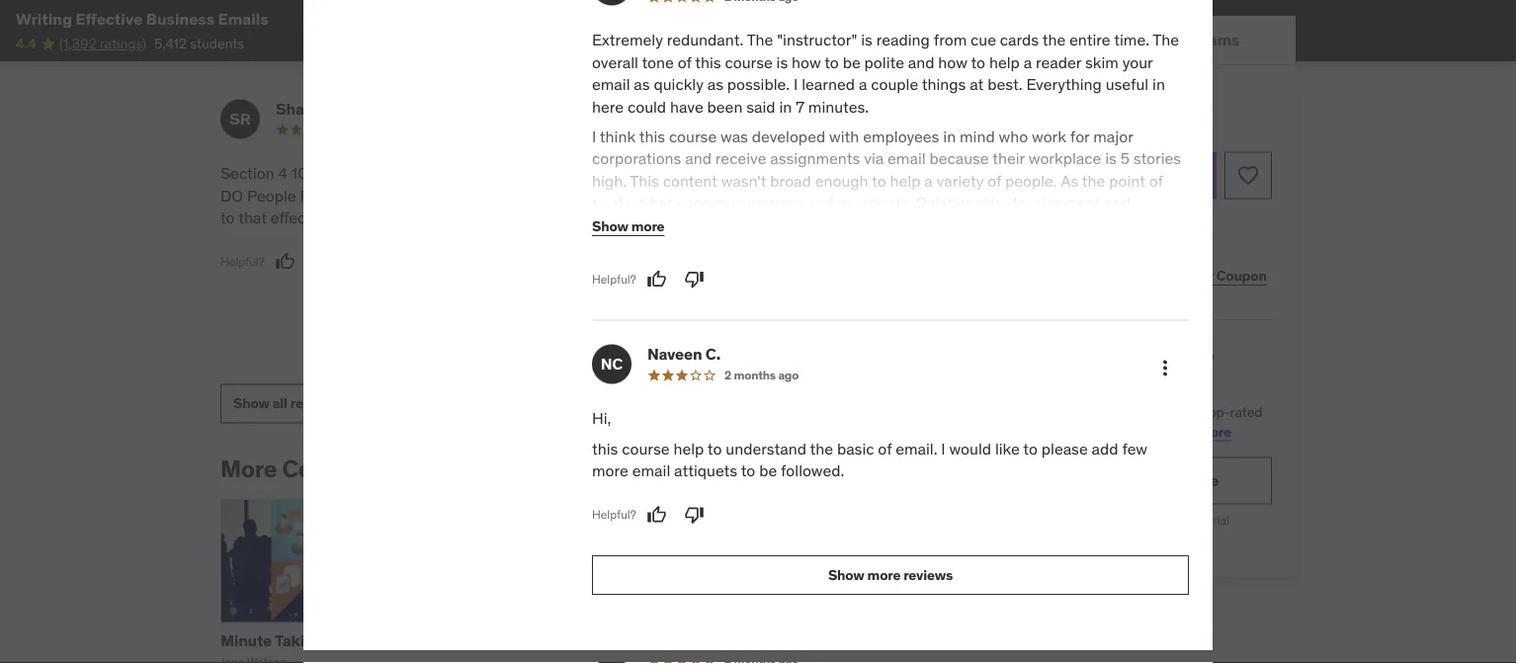 Task type: locate. For each thing, give the bounding box(es) containing it.
or inside section 4 10. typo in first slide header - how do people read printed material or something to that effect.
[[457, 186, 471, 206]]

will
[[845, 208, 868, 228]]

your
[[1123, 52, 1153, 73]]

of up 'sins.'
[[774, 186, 788, 206]]

company
[[740, 193, 804, 214]]

at left best.
[[970, 75, 984, 95]]

of down 'important' at the right top of the page
[[768, 252, 782, 272]]

1 horizontal spatial the
[[1153, 30, 1180, 51]]

mark review by udemy user as helpful image
[[637, 334, 657, 354]]

0 horizontal spatial how
[[792, 52, 821, 73]]

content
[[663, 171, 718, 191]]

of right basic
[[878, 439, 892, 459]]

tone
[[642, 52, 674, 73]]

read
[[300, 186, 337, 206]]

wow!
[[795, 208, 833, 228]]

reviews for show all reviews
[[290, 395, 340, 413]]

expected
[[582, 186, 648, 206]]

1 horizontal spatial be
[[843, 52, 861, 73]]

personal down the add
[[1062, 471, 1127, 491]]

to down do in the left of the page
[[221, 208, 235, 228]]

1 as from the left
[[634, 75, 650, 95]]

our
[[1181, 403, 1201, 421]]

that inside i learned far more from this training that i expected to and was guilty of many of the pet peeves and email deadly sins. wow! i will be referring back to this training regularly to increase my effectiveness of my daily email communications.
[[835, 164, 863, 184]]

78%
[[1115, 87, 1148, 107]]

this down hi,
[[592, 439, 618, 459]]

buy
[[1044, 165, 1072, 185]]

0 vertical spatial ago
[[762, 123, 783, 138]]

of up will
[[833, 186, 847, 206]]

help up attiquets
[[674, 439, 704, 459]]

and
[[909, 52, 935, 73], [686, 149, 712, 169], [670, 186, 696, 206], [808, 193, 834, 214], [1105, 193, 1131, 214], [637, 208, 663, 228]]

or up udemy's
[[1123, 312, 1134, 328]]

be left polite
[[843, 52, 861, 73]]

training
[[777, 164, 831, 184], [733, 230, 787, 250]]

additional actions for review by naveen c. image
[[1154, 357, 1178, 381]]

with down course,
[[1039, 423, 1065, 440]]

employees
[[863, 127, 940, 147]]

course inside hi, this course help to understand the basic of email. i would like to please add few more email attiquets to be followed.
[[622, 439, 670, 459]]

1 vertical spatial show more
[[582, 282, 655, 300]]

that down people
[[238, 208, 267, 228]]

naveen c.
[[648, 344, 721, 365]]

of right lot
[[1126, 215, 1140, 236]]

my
[[715, 193, 736, 214], [838, 193, 859, 214], [849, 215, 870, 236], [646, 252, 667, 272], [786, 252, 807, 272]]

4 left '10.'
[[278, 164, 288, 184]]

helpful? left mark review by shanna r. as helpful image
[[221, 254, 265, 270]]

helpful? for 'mark review by udemy user as helpful' 'icon'
[[582, 336, 627, 352]]

show more button down referring
[[582, 272, 655, 311]]

personal button
[[960, 16, 1137, 63]]

email up back
[[667, 208, 705, 228]]

1 horizontal spatial for
[[1166, 471, 1187, 491]]

plan
[[1130, 471, 1163, 491]]

helpful? up "overall"
[[582, 19, 627, 34]]

0 horizontal spatial help
[[674, 439, 704, 459]]

0 horizontal spatial for
[[1071, 127, 1090, 147]]

0 vertical spatial show more
[[592, 218, 665, 236]]

said down formalities at the left top of page
[[624, 238, 653, 258]]

1 vertical spatial 4
[[278, 164, 288, 184]]

show more down 'contact' at the top left of the page
[[592, 218, 665, 236]]

time.
[[1115, 30, 1150, 51]]

1 horizontal spatial month
[[1145, 513, 1179, 529]]

0 horizontal spatial reviews
[[290, 395, 340, 413]]

1 horizontal spatial help
[[891, 171, 921, 191]]

of left our
[[1166, 403, 1178, 421]]

starting
[[1027, 513, 1069, 529]]

2 vertical spatial personal
[[1062, 471, 1127, 491]]

more
[[221, 455, 277, 485]]

tab list containing personal
[[960, 16, 1296, 65]]

wasn't
[[722, 171, 767, 191]]

possible.
[[728, 75, 790, 95]]

1 vertical spatial that
[[238, 208, 267, 228]]

my down clients,
[[849, 215, 870, 236]]

1 vertical spatial ago
[[779, 368, 799, 383]]

1 how from the left
[[792, 52, 821, 73]]

and up back
[[637, 208, 663, 228]]

training down 'sins.'
[[733, 230, 787, 250]]

of
[[678, 52, 692, 73], [988, 171, 1002, 191], [1150, 171, 1164, 191], [774, 186, 788, 206], [833, 186, 847, 206], [1126, 215, 1140, 236], [768, 252, 782, 272], [1166, 403, 1178, 421], [878, 439, 892, 459]]

writing effective business emails
[[16, 8, 269, 29]]

1 vertical spatial said
[[624, 238, 653, 258]]

1 horizontal spatial learned
[[802, 75, 855, 95]]

more inside i learned far more from this training that i expected to and was guilty of many of the pet peeves and email deadly sins. wow! i will be referring back to this training regularly to increase my effectiveness of my daily email communications.
[[670, 164, 707, 184]]

apply coupon
[[1177, 267, 1267, 285]]

relationship
[[917, 193, 1005, 214]]

0 vertical spatial for
[[1071, 127, 1090, 147]]

the
[[747, 30, 774, 51], [1153, 30, 1180, 51]]

how
[[792, 52, 821, 73], [939, 52, 968, 73]]

0 horizontal spatial from
[[711, 164, 744, 184]]

$44.99
[[1056, 87, 1107, 107]]

how down "instructor" at the top
[[792, 52, 821, 73]]

2 vertical spatial with
[[1039, 423, 1065, 440]]

personal up 'reader'
[[1016, 29, 1081, 49]]

was down peeves
[[592, 238, 620, 258]]

0 vertical spatial show more button
[[592, 208, 665, 247]]

0 horizontal spatial the
[[747, 30, 774, 51]]

learned up expected
[[591, 164, 644, 184]]

0 vertical spatial that
[[835, 164, 863, 184]]

1 vertical spatial be
[[872, 208, 890, 228]]

sr
[[230, 109, 251, 129]]

to right back
[[685, 230, 700, 250]]

ago for c.
[[779, 368, 799, 383]]

learned
[[802, 75, 855, 95], [591, 164, 644, 184]]

i left will
[[837, 208, 841, 228]]

help up best.
[[990, 52, 1020, 73]]

and down 'enough'
[[808, 193, 834, 214]]

referring
[[582, 230, 644, 250]]

helpful? down referring
[[592, 272, 636, 288]]

shanna
[[276, 99, 331, 119]]

price!
[[1115, 117, 1149, 135]]

do
[[221, 186, 243, 206]]

disagree
[[994, 215, 1055, 236]]

this right the buy
[[1076, 165, 1104, 185]]

be inside hi, this course help to understand the basic of email. i would like to please add few more email attiquets to be followed.
[[760, 461, 777, 482]]

1 vertical spatial show more button
[[582, 272, 655, 311]]

1 horizontal spatial 4
[[1004, 117, 1012, 135]]

a left lot
[[1092, 215, 1101, 236]]

1 horizontal spatial is
[[861, 30, 873, 51]]

was up "deadly"
[[700, 186, 727, 206]]

1 vertical spatial from
[[711, 164, 744, 184]]

from up the guilty
[[711, 164, 744, 184]]

taking
[[275, 631, 324, 651]]

said down possible.
[[747, 97, 776, 117]]

show inside button
[[829, 567, 865, 584]]

from left cue
[[934, 30, 967, 51]]

1 vertical spatial is
[[777, 52, 788, 73]]

with down minutes.
[[830, 127, 860, 147]]

1 vertical spatial help
[[891, 171, 921, 191]]

for left free
[[1166, 471, 1187, 491]]

5,412
[[154, 35, 187, 52]]

in left first
[[350, 164, 362, 184]]

of inside hi, this course help to understand the basic of email. i would like to please add few more email attiquets to be followed.
[[878, 439, 892, 459]]

mark review by shanna r. as helpful image
[[275, 252, 295, 272]]

1 vertical spatial reviews
[[904, 567, 953, 584]]

from inside extremely redundant. the "instructor" is reading from cue cards the entire time. the overall tone of this course is how to be polite and how to help a reader skim your email as quickly as possible. i learned a couple things at best. everything useful in here could have been said in 7 minutes. i think this course was developed with employees in mind who work for major corporations and receive assignments via email because their workplace is 5 stories high. this content wasn't broad enough to help a variety of people.  as the point of contact between my company and my clients, relationship development and formalities are still very important in my emails. i actually disagree with a lot of what was said in this course.
[[934, 30, 967, 51]]

0 vertical spatial or
[[457, 186, 471, 206]]

please
[[1042, 439, 1088, 459]]

of up quickly
[[678, 52, 692, 73]]

more inside button
[[868, 567, 901, 584]]

to left udemy's
[[1079, 345, 1099, 369]]

to down cue
[[972, 52, 986, 73]]

at right taking
[[327, 631, 342, 651]]

quickly
[[654, 75, 704, 95]]

0 horizontal spatial learned
[[591, 164, 644, 184]]

as up 'could'
[[634, 75, 650, 95]]

0 horizontal spatial that
[[238, 208, 267, 228]]

this inside get this course, plus 11,000+ of our top-rated courses, with personal plan.
[[1010, 403, 1032, 421]]

2 how from the left
[[939, 52, 968, 73]]

0 horizontal spatial 4
[[278, 164, 288, 184]]

be for reading
[[843, 52, 861, 73]]

2 vertical spatial is
[[1106, 149, 1117, 169]]

to up attiquets
[[708, 439, 722, 459]]

of inside get this course, plus 11,000+ of our top-rated courses, with personal plan.
[[1166, 403, 1178, 421]]

or down header
[[457, 186, 471, 206]]

mark review by alanna j. as helpful image
[[647, 270, 667, 290]]

how up the things
[[939, 52, 968, 73]]

mark review by naveen c. as helpful image
[[647, 506, 667, 525]]

ago right months
[[779, 368, 799, 383]]

receive
[[716, 149, 767, 169]]

0 horizontal spatial as
[[634, 75, 650, 95]]

0 horizontal spatial be
[[760, 461, 777, 482]]

(1,392 ratings)
[[59, 35, 146, 52]]

polite
[[865, 52, 905, 73]]

cue
[[971, 30, 997, 51]]

0 vertical spatial reviews
[[290, 395, 340, 413]]

2 vertical spatial was
[[592, 238, 620, 258]]

reviews inside button
[[904, 567, 953, 584]]

minute
[[221, 631, 272, 651]]

be down the understand
[[760, 461, 777, 482]]

7
[[796, 97, 805, 117]]

attiquets
[[675, 461, 738, 482]]

0 vertical spatial from
[[934, 30, 967, 51]]

teams
[[1193, 29, 1240, 49]]

0 vertical spatial is
[[861, 30, 873, 51]]

1 horizontal spatial how
[[939, 52, 968, 73]]

mark review by naveen c. as unhelpful image
[[685, 506, 705, 525]]

1 horizontal spatial reviews
[[904, 567, 953, 584]]

with down development
[[1058, 215, 1088, 236]]

that left via
[[835, 164, 863, 184]]

show more for topmost show more 'button'
[[592, 218, 665, 236]]

1 horizontal spatial that
[[835, 164, 863, 184]]

0 vertical spatial personal
[[1016, 29, 1081, 49]]

this
[[630, 171, 659, 191]]

0 horizontal spatial month
[[724, 123, 760, 138]]

formalities
[[592, 215, 667, 236]]

minute taking at meetings
[[221, 631, 414, 651]]

reviews inside button
[[290, 395, 340, 413]]

buy this course
[[1044, 165, 1157, 185]]

in up because
[[944, 127, 956, 147]]

be inside extremely redundant. the "instructor" is reading from cue cards the entire time. the overall tone of this course is how to be polite and how to help a reader skim your email as quickly as possible. i learned a couple things at best. everything useful in here could have been said in 7 minutes. i think this course was developed with employees in mind who work for major corporations and receive assignments via email because their workplace is 5 stories high. this content wasn't broad enough to help a variety of people.  as the point of contact between my company and my clients, relationship development and formalities are still very important in my emails. i actually disagree with a lot of what was said in this course.
[[843, 52, 861, 73]]

tab list
[[960, 16, 1296, 65]]

0 vertical spatial be
[[843, 52, 861, 73]]

ago up receive
[[762, 123, 783, 138]]

1 vertical spatial learned
[[591, 164, 644, 184]]

2 vertical spatial be
[[760, 461, 777, 482]]

effect.
[[271, 208, 315, 228]]

the up possible.
[[747, 30, 774, 51]]

few
[[1123, 439, 1148, 459]]

helpful?
[[582, 19, 627, 34], [221, 254, 265, 270], [592, 272, 636, 288], [582, 336, 627, 352], [592, 508, 636, 523]]

the up "followed." on the bottom of the page
[[810, 439, 834, 459]]

development
[[1009, 193, 1101, 214]]

0 vertical spatial learned
[[802, 75, 855, 95]]

for right left on the right top
[[1071, 127, 1090, 147]]

the right time.
[[1153, 30, 1180, 51]]

4 right alarm icon
[[1004, 117, 1012, 135]]

students
[[190, 35, 245, 52]]

my down back
[[646, 252, 667, 272]]

email up "mark review by naveen c. as helpful" icon
[[633, 461, 671, 482]]

with inside get this course, plus 11,000+ of our top-rated courses, with personal plan.
[[1039, 423, 1065, 440]]

show
[[592, 218, 629, 236], [582, 282, 619, 300], [233, 395, 270, 413], [829, 567, 865, 584]]

0 horizontal spatial or
[[457, 186, 471, 206]]

my up the "still"
[[715, 193, 736, 214]]

personal down the plus
[[1069, 423, 1123, 440]]

nc
[[601, 355, 623, 375]]

1 vertical spatial month
[[1145, 513, 1179, 529]]

learned inside i learned far more from this training that i expected to and was guilty of many of the pet peeves and email deadly sins. wow! i will be referring back to this training regularly to increase my effectiveness of my daily email communications.
[[591, 164, 644, 184]]

helpful? up nc
[[582, 336, 627, 352]]

the
[[1043, 30, 1066, 51], [1083, 171, 1106, 191], [851, 186, 874, 206], [810, 439, 834, 459]]

and up the content
[[686, 149, 712, 169]]

be for understand
[[760, 461, 777, 482]]

1 horizontal spatial said
[[747, 97, 776, 117]]

effective
[[76, 8, 143, 29]]

extremely
[[592, 30, 663, 51]]

as
[[634, 75, 650, 95], [708, 75, 724, 95]]

show more for the bottom show more 'button'
[[582, 282, 655, 300]]

via
[[864, 149, 884, 169]]

$16.58
[[1086, 513, 1122, 529]]

try
[[1037, 471, 1059, 491]]

ago
[[762, 123, 783, 138], [779, 368, 799, 383]]

2 horizontal spatial be
[[872, 208, 890, 228]]

course inside buy this course button
[[1107, 165, 1157, 185]]

5
[[1121, 149, 1130, 169]]

personal
[[1016, 29, 1081, 49], [1069, 423, 1123, 440], [1062, 471, 1127, 491]]

1 vertical spatial for
[[1166, 471, 1187, 491]]

show more reviews button
[[592, 556, 1190, 596]]

is up possible.
[[777, 52, 788, 73]]

5,412 students
[[154, 35, 245, 52]]

helpful? left "mark review by naveen c. as helpful" icon
[[592, 508, 636, 523]]

in inside section 4 10. typo in first slide header - how do people read printed material or something to that effect.
[[350, 164, 362, 184]]

the inside hi, this course help to understand the basic of email. i would like to please add few more email attiquets to be followed.
[[810, 439, 834, 459]]

1 vertical spatial personal
[[1069, 423, 1123, 440]]

of down 'stories'
[[1150, 171, 1164, 191]]

pet
[[878, 186, 901, 206]]

2 horizontal spatial is
[[1106, 149, 1117, 169]]

buy this course button
[[984, 152, 1217, 199]]

email right daily
[[847, 252, 885, 272]]

1 horizontal spatial from
[[934, 30, 967, 51]]

2 horizontal spatial help
[[990, 52, 1020, 73]]

month right per
[[1145, 513, 1179, 529]]

1 horizontal spatial as
[[708, 75, 724, 95]]

this up courses,
[[1010, 403, 1032, 421]]

(1,392
[[59, 35, 97, 52]]

1 vertical spatial was
[[700, 186, 727, 206]]

learned inside extremely redundant. the "instructor" is reading from cue cards the entire time. the overall tone of this course is how to be polite and how to help a reader skim your email as quickly as possible. i learned a couple things at best. everything useful in here could have been said in 7 minutes. i think this course was developed with employees in mind who work for major corporations and receive assignments via email because their workplace is 5 stories high. this content wasn't broad enough to help a variety of people.  as the point of contact between my company and my clients, relationship development and formalities are still very important in my emails. i actually disagree with a lot of what was said in this course.
[[802, 75, 855, 95]]

as up been
[[708, 75, 724, 95]]

1 horizontal spatial or
[[1123, 312, 1134, 328]]

that
[[835, 164, 863, 184], [238, 208, 267, 228]]

enough
[[815, 171, 869, 191]]

here
[[592, 97, 624, 117]]

shanna r.
[[276, 99, 350, 119]]

show more down increase
[[582, 282, 655, 300]]

material
[[396, 186, 453, 206]]

2 vertical spatial help
[[674, 439, 704, 459]]

is up polite
[[861, 30, 873, 51]]

courses,
[[984, 423, 1036, 440]]

0 vertical spatial 4
[[1004, 117, 1012, 135]]

printed
[[340, 186, 392, 206]]

for inside extremely redundant. the "instructor" is reading from cue cards the entire time. the overall tone of this course is how to be polite and how to help a reader skim your email as quickly as possible. i learned a couple things at best. everything useful in here could have been said in 7 minutes. i think this course was developed with employees in mind who work for major corporations and receive assignments via email because their workplace is 5 stories high. this content wasn't broad enough to help a variety of people.  as the point of contact between my company and my clients, relationship development and formalities are still very important in my emails. i actually disagree with a lot of what was said in this course.
[[1071, 127, 1090, 147]]

0 vertical spatial said
[[747, 97, 776, 117]]

help inside hi, this course help to understand the basic of email. i would like to please add few more email attiquets to be followed.
[[674, 439, 704, 459]]

assignments
[[771, 149, 861, 169]]

was up receive
[[721, 127, 748, 147]]

2 as from the left
[[708, 75, 724, 95]]

help up clients,
[[891, 171, 921, 191]]

off
[[1152, 87, 1170, 107]]

the up will
[[851, 186, 874, 206]]



Task type: vqa. For each thing, say whether or not it's contained in the screenshot.
and
yes



Task type: describe. For each thing, give the bounding box(es) containing it.
0 vertical spatial was
[[721, 127, 748, 147]]

think
[[600, 127, 636, 147]]

reviews for show more reviews
[[904, 567, 953, 584]]

10.
[[291, 164, 311, 184]]

$9.99
[[984, 82, 1048, 112]]

who
[[999, 127, 1029, 147]]

email.
[[896, 439, 938, 459]]

this left price!
[[1088, 117, 1111, 135]]

teams button
[[1137, 16, 1296, 63]]

1 vertical spatial with
[[1058, 215, 1088, 236]]

sins.
[[759, 208, 791, 228]]

and up 30-day money-back guarantee
[[1105, 193, 1131, 214]]

personal inside get this course, plus 11,000+ of our top-rated courses, with personal plan.
[[1069, 423, 1123, 440]]

1 vertical spatial training
[[733, 230, 787, 250]]

hi, this course help to understand the basic of email. i would like to please add few more email attiquets to be followed.
[[592, 409, 1148, 482]]

ago for user
[[762, 123, 783, 138]]

money-
[[1087, 216, 1127, 231]]

this up the guilty
[[747, 164, 773, 184]]

a down polite
[[859, 75, 868, 95]]

work
[[1032, 127, 1067, 147]]

-
[[488, 164, 494, 184]]

couple
[[871, 75, 919, 95]]

email down employees
[[888, 149, 926, 169]]

1 the from the left
[[747, 30, 774, 51]]

$9.99 $44.99 78% off
[[984, 82, 1170, 112]]

a left variety on the top right of page
[[925, 171, 933, 191]]

helpful? for "mark review by naveen c. as helpful" icon
[[592, 508, 636, 523]]

the up 'reader'
[[1043, 30, 1066, 51]]

because
[[930, 149, 990, 169]]

my left daily
[[786, 252, 807, 272]]

that inside section 4 10. typo in first slide header - how do people read printed material or something to that effect.
[[238, 208, 267, 228]]

learn
[[1160, 423, 1196, 440]]

first
[[366, 164, 394, 184]]

subscribe to udemy's top courses
[[984, 345, 1215, 394]]

to down via
[[872, 171, 887, 191]]

very
[[726, 215, 756, 236]]

this inside hi, this course help to understand the basic of email. i would like to please add few more email attiquets to be followed.
[[592, 439, 618, 459]]

contact
[[592, 193, 646, 214]]

show all reviews button
[[221, 385, 353, 424]]

high.
[[592, 171, 627, 191]]

r.
[[335, 99, 350, 119]]

11,000+
[[1113, 403, 1162, 421]]

skim
[[1086, 52, 1119, 73]]

to right like
[[1024, 439, 1038, 459]]

extremely redundant. the "instructor" is reading from cue cards the entire time. the overall tone of this course is how to be polite and how to help a reader skim your email as quickly as possible. i learned a couple things at best. everything useful in here could have been said in 7 minutes. i think this course was developed with employees in mind who work for major corporations and receive assignments via email because their workplace is 5 stories high. this content wasn't broad enough to help a variety of people.  as the point of contact between my company and my clients, relationship development and formalities are still very important in my emails. i actually disagree with a lot of what was said in this course.
[[592, 30, 1182, 258]]

apply
[[1177, 267, 1214, 285]]

in up daily
[[833, 215, 845, 236]]

4 inside section 4 10. typo in first slide header - how do people read printed material or something to that effect.
[[278, 164, 288, 184]]

regularly
[[791, 230, 852, 250]]

are
[[671, 215, 694, 236]]

redundant.
[[667, 30, 744, 51]]

deadly
[[709, 208, 755, 228]]

0 vertical spatial with
[[830, 127, 860, 147]]

more inside hi, this course help to understand the basic of email. i would like to please add few more email attiquets to be followed.
[[592, 461, 629, 482]]

course.
[[703, 238, 754, 258]]

email inside hi, this course help to understand the basic of email. i would like to please add few more email attiquets to be followed.
[[633, 461, 671, 482]]

actually
[[935, 215, 990, 236]]

things
[[922, 75, 967, 95]]

section
[[221, 164, 275, 184]]

entire
[[1070, 30, 1111, 51]]

this inside button
[[1076, 165, 1104, 185]]

i left think
[[592, 127, 597, 147]]

i up 7
[[794, 75, 798, 95]]

daily
[[811, 252, 843, 272]]

meetings
[[345, 631, 414, 651]]

i right emails.
[[927, 215, 931, 236]]

to down far
[[651, 186, 666, 206]]

to down will
[[856, 230, 870, 250]]

this down redundant.
[[695, 52, 721, 73]]

i left "high."
[[582, 164, 587, 184]]

the inside i learned far more from this training that i expected to and was guilty of many of the pet peeves and email deadly sins. wow! i will be referring back to this training regularly to increase my effectiveness of my daily email communications.
[[851, 186, 874, 206]]

trial
[[1209, 513, 1230, 529]]

i up clients,
[[867, 164, 871, 184]]

to down "instructor" at the top
[[825, 52, 839, 73]]

personal inside "button"
[[1016, 29, 1081, 49]]

from inside i learned far more from this training that i expected to and was guilty of many of the pet peeves and email deadly sins. wow! i will be referring back to this training regularly to increase my effectiveness of my daily email communications.
[[711, 164, 744, 184]]

between
[[650, 193, 711, 214]]

developed
[[752, 127, 826, 147]]

increase
[[582, 252, 642, 272]]

lot
[[1104, 215, 1123, 236]]

show inside button
[[233, 395, 270, 413]]

point
[[1110, 171, 1146, 191]]

udemy
[[638, 99, 690, 119]]

0 vertical spatial help
[[990, 52, 1020, 73]]

how
[[498, 164, 530, 184]]

be inside i learned far more from this training that i expected to and was guilty of many of the pet peeves and email deadly sins. wow! i will be referring back to this training regularly to increase my effectiveness of my daily email communications.
[[872, 208, 890, 228]]

slide
[[398, 164, 431, 184]]

mark review by aleksandar p. as unhelpful image
[[675, 17, 695, 37]]

email up here on the top of page
[[592, 75, 630, 95]]

been
[[708, 97, 743, 117]]

i learned far more from this training that i expected to and was guilty of many of the pet peeves and email deadly sins. wow! i will be referring back to this training regularly to increase my effectiveness of my daily email communications.
[[582, 164, 901, 295]]

a down cards
[[1024, 52, 1032, 73]]

as
[[1061, 171, 1079, 191]]

in left 7
[[780, 97, 792, 117]]

everything
[[1027, 75, 1102, 95]]

my down 'enough'
[[838, 193, 859, 214]]

best.
[[988, 75, 1023, 95]]

stories
[[1134, 149, 1182, 169]]

writing
[[16, 8, 72, 29]]

many
[[792, 186, 830, 206]]

this up effectiveness
[[703, 230, 729, 250]]

"instructor"
[[777, 30, 858, 51]]

like
[[996, 439, 1020, 459]]

a down user
[[715, 123, 721, 138]]

days
[[1015, 117, 1046, 135]]

and up are
[[670, 186, 696, 206]]

of down their
[[988, 171, 1002, 191]]

to inside section 4 10. typo in first slide header - how do people read printed material or something to that effect.
[[221, 208, 235, 228]]

at right left on the right top
[[1073, 117, 1085, 135]]

get this course, plus 11,000+ of our top-rated courses, with personal plan.
[[984, 403, 1263, 440]]

0 vertical spatial month
[[724, 123, 760, 138]]

in up mark review by alanna j. as helpful image
[[657, 238, 669, 258]]

this down are
[[673, 238, 699, 258]]

mark review by alanna j. as unhelpful image
[[685, 270, 705, 290]]

understand
[[726, 439, 807, 459]]

free
[[1190, 471, 1220, 491]]

try personal plan for free
[[1037, 471, 1220, 491]]

per
[[1125, 513, 1142, 529]]

major
[[1094, 127, 1134, 147]]

and down 'reading'
[[909, 52, 935, 73]]

0 vertical spatial training
[[777, 164, 831, 184]]

in right 78% at the right
[[1153, 75, 1166, 95]]

to inside subscribe to udemy's top courses
[[1079, 345, 1099, 369]]

add
[[1092, 439, 1119, 459]]

hi,
[[592, 409, 611, 429]]

this up corporations
[[639, 127, 666, 147]]

1 vertical spatial or
[[1123, 312, 1134, 328]]

helpful? for mark review by alanna j. as helpful image
[[592, 272, 636, 288]]

plus
[[1084, 403, 1110, 421]]

was inside i learned far more from this training that i expected to and was guilty of many of the pet peeves and email deadly sins. wow! i will be referring back to this training regularly to increase my effectiveness of my daily email communications.
[[700, 186, 727, 206]]

at inside extremely redundant. the "instructor" is reading from cue cards the entire time. the overall tone of this course is how to be polite and how to help a reader skim your email as quickly as possible. i learned a couple things at best. everything useful in here could have been said in 7 minutes. i think this course was developed with employees in mind who work for major corporations and receive assignments via email because their workplace is 5 stories high. this content wasn't broad enough to help a variety of people.  as the point of contact between my company and my clients, relationship development and formalities are still very important in my emails. i actually disagree with a lot of what was said in this course.
[[970, 75, 984, 95]]

still
[[698, 215, 722, 236]]

0 horizontal spatial said
[[624, 238, 653, 258]]

get
[[984, 403, 1007, 421]]

helpful? for mark review by aleksandar p. as helpful "icon"
[[582, 19, 627, 34]]

top
[[1184, 345, 1215, 369]]

the right as
[[1083, 171, 1106, 191]]

variety
[[937, 171, 984, 191]]

mark review by udemy user as unhelpful image
[[675, 334, 695, 354]]

alarm image
[[984, 118, 1000, 134]]

followed.
[[781, 461, 845, 482]]

0 horizontal spatial is
[[777, 52, 788, 73]]

to down the understand
[[741, 461, 756, 482]]

mark review by aleksandar p. as helpful image
[[637, 17, 657, 37]]

at left $16.58
[[1072, 513, 1083, 529]]

useful
[[1106, 75, 1149, 95]]

plan.
[[1126, 423, 1157, 440]]

i inside hi, this course help to understand the basic of email. i would like to please add few more email attiquets to be followed.
[[942, 439, 946, 459]]

2 the from the left
[[1153, 30, 1180, 51]]

effectiveness
[[671, 252, 765, 272]]

wishlist image
[[1237, 164, 1261, 187]]

typo
[[315, 164, 346, 184]]



